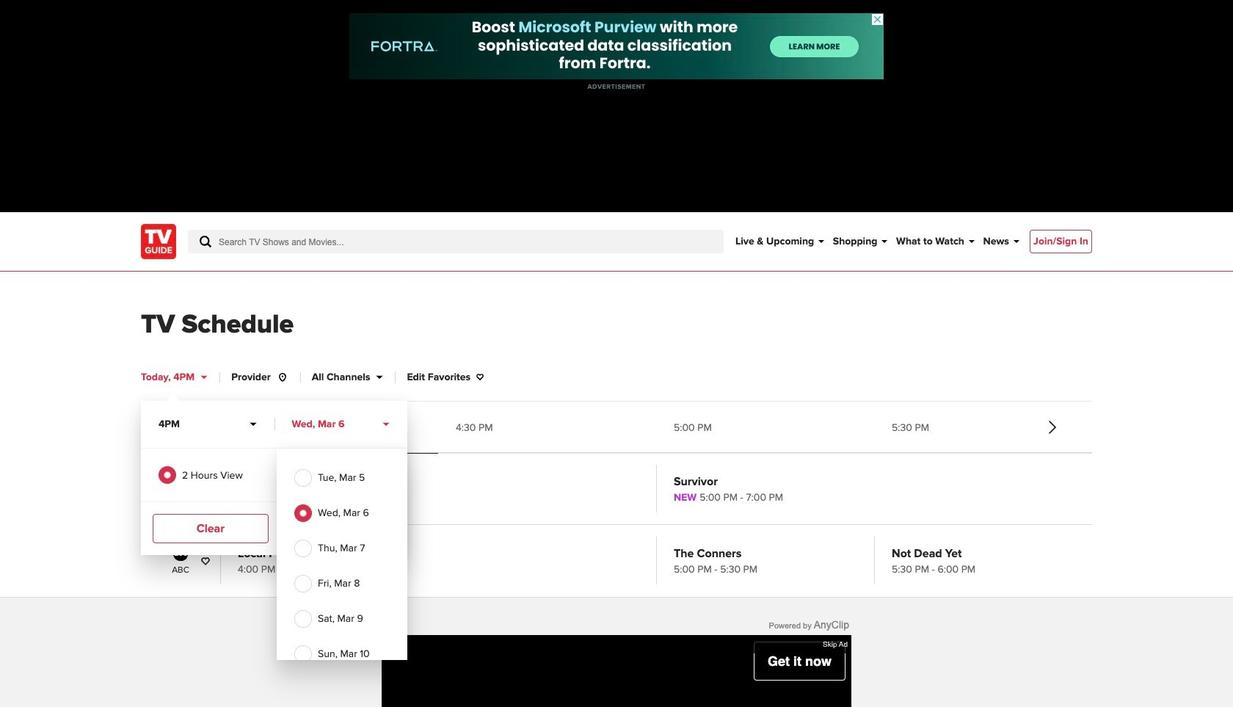 Task type: vqa. For each thing, say whether or not it's contained in the screenshot.
Advertisement element
yes



Task type: describe. For each thing, give the bounding box(es) containing it.
5943 image
[[170, 474, 192, 489]]



Task type: locate. For each thing, give the bounding box(es) containing it.
None field
[[188, 230, 724, 253]]

video player region
[[382, 635, 852, 707]]

menu bar
[[736, 212, 1020, 271]]

advertisement element
[[350, 13, 884, 79]]

5942 image
[[170, 546, 192, 561]]

Search TV Shows and Movies... text field
[[188, 230, 724, 253]]

menu item
[[1030, 230, 1093, 253]]



